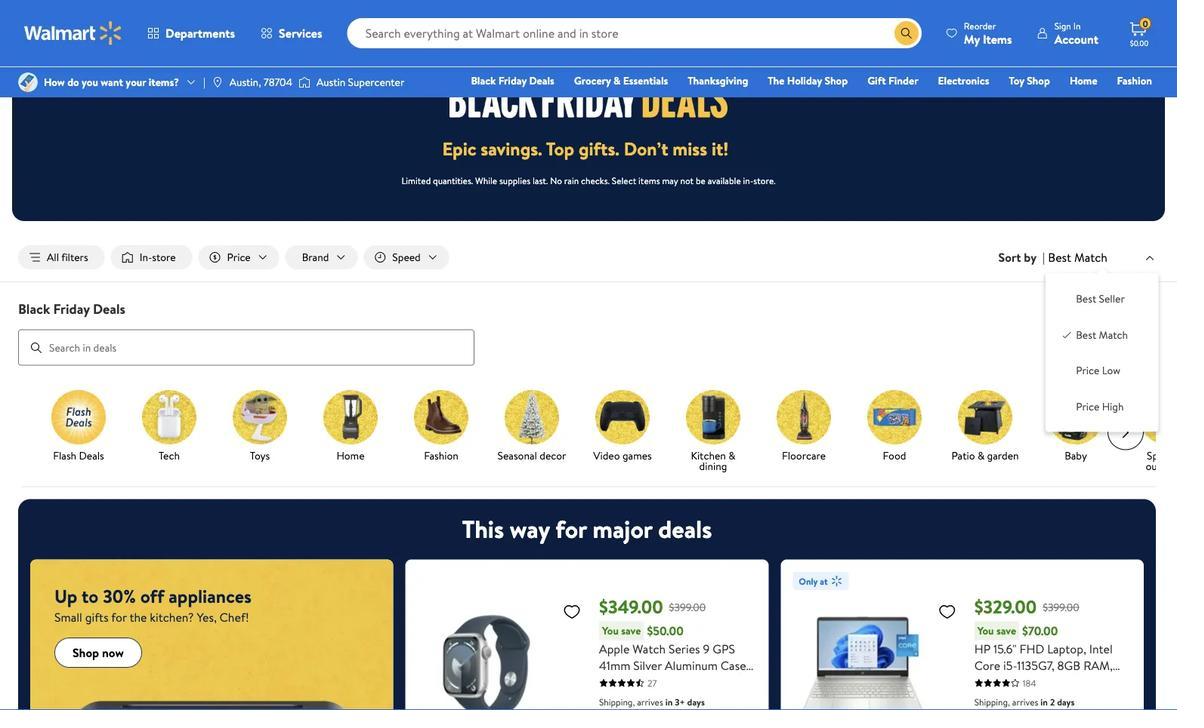 Task type: describe. For each thing, give the bounding box(es) containing it.
ssd,
[[1013, 674, 1038, 691]]

games
[[622, 448, 652, 463]]

reorder my items
[[964, 19, 1012, 47]]

kitchen & dining
[[691, 448, 735, 474]]

1 vertical spatial fashion link
[[402, 390, 480, 464]]

| inside sort and filter section element
[[1043, 249, 1045, 266]]

15.6"
[[993, 641, 1017, 658]]

flash deals link
[[39, 390, 118, 464]]

fashion registry
[[978, 73, 1152, 109]]

$349.00 $399.00
[[599, 595, 706, 620]]

$50.00
[[647, 623, 684, 640]]

all filters button
[[18, 246, 105, 270]]

toy shop
[[1009, 73, 1050, 88]]

chef!
[[220, 610, 249, 626]]

0 vertical spatial |
[[203, 75, 205, 89]]

this way for major deals
[[462, 513, 712, 547]]

toy
[[1009, 73, 1024, 88]]

deals inside search field
[[93, 300, 125, 319]]

shop tech image
[[142, 390, 196, 445]]

seasonal decor
[[497, 448, 566, 463]]

departments button
[[134, 15, 248, 51]]

days for $329.00
[[1057, 696, 1075, 709]]

floorcare link
[[765, 390, 843, 464]]

available
[[708, 174, 741, 187]]

by
[[1024, 249, 1037, 266]]

intel
[[1089, 641, 1113, 658]]

in for $329.00
[[1041, 696, 1048, 709]]

1 horizontal spatial fashion link
[[1110, 73, 1159, 89]]

holiday
[[787, 73, 822, 88]]

now
[[102, 645, 124, 662]]

11
[[974, 691, 982, 708]]

one debit
[[1036, 94, 1087, 109]]

shop fashion image
[[414, 390, 468, 445]]

services
[[279, 25, 322, 42]]

food
[[883, 448, 906, 463]]

2
[[1050, 696, 1055, 709]]

one
[[1036, 94, 1059, 109]]

0 vertical spatial home link
[[1063, 73, 1104, 89]]

reorder
[[964, 19, 996, 32]]

watch
[[632, 641, 666, 658]]

sports
[[1147, 448, 1176, 463]]

walmart+
[[1107, 94, 1152, 109]]

you save $70.00 hp 15.6" fhd laptop, intel core i5-1135g7, 8gb ram, 256gb ssd, silver, windows 11 home, 15-dy2795wm
[[974, 623, 1122, 708]]

miss
[[673, 136, 707, 161]]

price for price
[[227, 250, 251, 265]]

while
[[475, 174, 497, 187]]

sports link
[[1127, 390, 1177, 475]]

top
[[546, 136, 574, 161]]

friday inside search field
[[53, 300, 90, 319]]

shop toys image
[[233, 390, 287, 445]]

9
[[703, 641, 710, 658]]

search icon image
[[900, 27, 912, 39]]

shop seasonal image
[[505, 390, 559, 445]]

gifts
[[85, 610, 109, 626]]

food link
[[855, 390, 934, 464]]

fashion for fashion registry
[[1117, 73, 1152, 88]]

save for $329.00
[[996, 624, 1016, 639]]

all filters
[[47, 250, 88, 265]]

2 horizontal spatial shop
[[1027, 73, 1050, 88]]

0 vertical spatial black friday deals
[[471, 73, 554, 88]]

gift finder link
[[861, 73, 925, 89]]

$349.00 group
[[418, 572, 756, 711]]

kitchen?
[[150, 610, 194, 626]]

184
[[1023, 677, 1036, 690]]

shipping, arrives in 3+ days
[[599, 696, 705, 709]]

option group containing best seller
[[1058, 286, 1146, 420]]

0 vertical spatial deals
[[529, 73, 554, 88]]

patio
[[951, 448, 975, 463]]

account
[[1054, 31, 1098, 47]]

low
[[1102, 364, 1120, 378]]

major
[[593, 513, 652, 547]]

seller
[[1099, 292, 1125, 307]]

essentials
[[623, 73, 668, 88]]

0 vertical spatial for
[[555, 513, 587, 547]]

only
[[799, 575, 818, 588]]

toy shop link
[[1002, 73, 1057, 89]]

baby link
[[1037, 390, 1115, 464]]

in for $349.00
[[665, 696, 673, 709]]

supercenter
[[348, 75, 404, 89]]

video
[[593, 448, 620, 463]]

it!
[[712, 136, 729, 161]]

next slide for chipmodulewithimages list image
[[1108, 414, 1144, 451]]

in-
[[140, 250, 152, 265]]

kitchen & dining link
[[674, 390, 752, 475]]

30%
[[103, 584, 136, 610]]

1135g7,
[[1017, 658, 1054, 674]]

walmart+ link
[[1100, 94, 1159, 110]]

2 vertical spatial deals
[[79, 448, 104, 463]]

shop sports & outdoors image
[[1139, 390, 1177, 445]]

deals
[[658, 513, 712, 547]]

best match inside best match popup button
[[1048, 249, 1108, 266]]

small
[[54, 610, 82, 626]]

shop inside 'link'
[[825, 73, 848, 88]]

dining
[[699, 459, 727, 474]]

with
[[599, 674, 621, 691]]

Best Match radio
[[1061, 328, 1073, 340]]

quantities.
[[433, 174, 473, 187]]

 image for austin supercenter
[[298, 75, 310, 90]]

laptop,
[[1047, 641, 1086, 658]]

black inside search field
[[18, 300, 50, 319]]

debit
[[1062, 94, 1087, 109]]

1 vertical spatial home link
[[311, 390, 390, 464]]

departments
[[165, 25, 235, 42]]

$399.00 for $349.00
[[669, 600, 706, 615]]

27
[[647, 677, 657, 690]]

sort and filter section element
[[0, 233, 1177, 282]]

garden
[[987, 448, 1019, 463]]

items
[[983, 31, 1012, 47]]

you for $329.00
[[977, 624, 994, 639]]

high
[[1102, 399, 1124, 414]]

in
[[1073, 19, 1081, 32]]

flash
[[53, 448, 76, 463]]

256gb
[[974, 674, 1011, 691]]

band
[[717, 674, 744, 691]]

sign in account
[[1054, 19, 1098, 47]]



Task type: locate. For each thing, give the bounding box(es) containing it.
0 horizontal spatial |
[[203, 75, 205, 89]]

save down $349.00
[[621, 624, 641, 639]]

shop home image
[[323, 390, 378, 445]]

0 vertical spatial home
[[1070, 73, 1097, 88]]

ram,
[[1083, 658, 1113, 674]]

home down shop home "image"
[[337, 448, 365, 463]]

match down seller
[[1099, 328, 1128, 342]]

fashion inside fashion registry
[[1117, 73, 1152, 88]]

friday up savings.
[[498, 73, 527, 88]]

1 horizontal spatial |
[[1043, 249, 1045, 266]]

1 horizontal spatial for
[[555, 513, 587, 547]]

1 vertical spatial best match
[[1076, 328, 1128, 342]]

shop inside button
[[73, 645, 99, 662]]

you for $349.00
[[602, 624, 619, 639]]

0 horizontal spatial for
[[111, 610, 127, 626]]

0 horizontal spatial save
[[621, 624, 641, 639]]

patio & garden
[[951, 448, 1019, 463]]

friday
[[498, 73, 527, 88], [53, 300, 90, 319]]

black up epic
[[471, 73, 496, 88]]

0
[[1143, 17, 1148, 30]]

you inside "you save $50.00 apple watch series 9 gps 41mm silver aluminum case with storm blue sport band - s/m"
[[602, 624, 619, 639]]

fashion up walmart+
[[1117, 73, 1152, 88]]

2 horizontal spatial &
[[977, 448, 985, 463]]

flash deals image
[[51, 390, 106, 445]]

arrives for $329.00
[[1012, 696, 1038, 709]]

walmart image
[[24, 21, 122, 45]]

1 horizontal spatial  image
[[298, 75, 310, 90]]

1 horizontal spatial days
[[1057, 696, 1075, 709]]

save inside "you save $50.00 apple watch series 9 gps 41mm silver aluminum case with storm blue sport band - s/m"
[[621, 624, 641, 639]]

2 shipping, from the left
[[974, 696, 1010, 709]]

0 horizontal spatial black friday deals
[[18, 300, 125, 319]]

may
[[662, 174, 678, 187]]

2 $399.00 from the left
[[1043, 600, 1079, 615]]

$329.00 group
[[793, 572, 1132, 711]]

brand
[[302, 250, 329, 265]]

you up hp
[[977, 624, 994, 639]]

0 horizontal spatial &
[[613, 73, 621, 88]]

1 horizontal spatial $399.00
[[1043, 600, 1079, 615]]

fashion for fashion
[[424, 448, 458, 463]]

in left the 3+
[[665, 696, 673, 709]]

& for essentials
[[613, 73, 621, 88]]

walmart black friday deals for days image
[[450, 80, 728, 118]]

 image
[[18, 73, 38, 92], [298, 75, 310, 90]]

1 horizontal spatial arrives
[[1012, 696, 1038, 709]]

best
[[1048, 249, 1071, 266], [1076, 292, 1096, 307], [1076, 328, 1096, 342]]

1 horizontal spatial save
[[996, 624, 1016, 639]]

shipping, inside $349.00 "group"
[[599, 696, 635, 709]]

sponsored
[[1102, 6, 1144, 19]]

0 horizontal spatial friday
[[53, 300, 90, 319]]

1 vertical spatial best
[[1076, 292, 1096, 307]]

shop now
[[73, 645, 124, 662]]

last.
[[533, 174, 548, 187]]

days inside $349.00 "group"
[[687, 696, 705, 709]]

windows
[[1075, 674, 1122, 691]]

days right the 2
[[1057, 696, 1075, 709]]

arrives for $349.00
[[637, 696, 663, 709]]

& for garden
[[977, 448, 985, 463]]

you save $50.00 apple watch series 9 gps 41mm silver aluminum case with storm blue sport band - s/m
[[599, 623, 751, 708]]

shop food image
[[867, 390, 922, 445]]

save up 15.6"
[[996, 624, 1016, 639]]

registry link
[[971, 94, 1023, 110]]

save for $349.00
[[621, 624, 641, 639]]

in inside $349.00 "group"
[[665, 696, 673, 709]]

0 vertical spatial price
[[227, 250, 251, 265]]

& right dining
[[728, 448, 735, 463]]

| right by
[[1043, 249, 1045, 266]]

shop now button
[[54, 638, 142, 669]]

1 you from the left
[[602, 624, 619, 639]]

price left low
[[1076, 364, 1099, 378]]

0 horizontal spatial arrives
[[637, 696, 663, 709]]

1 horizontal spatial fashion
[[1117, 73, 1152, 88]]

 image
[[211, 76, 223, 88]]

do
[[67, 75, 79, 89]]

1 horizontal spatial you
[[977, 624, 994, 639]]

grocery
[[574, 73, 611, 88]]

0 vertical spatial black
[[471, 73, 496, 88]]

& inside kitchen & dining
[[728, 448, 735, 463]]

0 horizontal spatial fashion
[[424, 448, 458, 463]]

epic savings. top gifts. don't miss it!
[[442, 136, 729, 161]]

1 horizontal spatial home link
[[1063, 73, 1104, 89]]

baby
[[1065, 448, 1087, 463]]

shipping, down with
[[599, 696, 635, 709]]

2 vertical spatial best
[[1076, 328, 1096, 342]]

0 horizontal spatial shop
[[73, 645, 99, 662]]

option group
[[1058, 286, 1146, 420]]

yes,
[[197, 610, 217, 626]]

case
[[721, 658, 746, 674]]

shop patio & garden image
[[958, 390, 1012, 445]]

1 horizontal spatial black friday deals
[[471, 73, 554, 88]]

& right patio at the bottom right
[[977, 448, 985, 463]]

want
[[101, 75, 123, 89]]

2 vertical spatial price
[[1076, 399, 1099, 414]]

price inside 'dropdown button'
[[227, 250, 251, 265]]

0 horizontal spatial $399.00
[[669, 600, 706, 615]]

1 vertical spatial deals
[[93, 300, 125, 319]]

1 vertical spatial black
[[18, 300, 50, 319]]

1 vertical spatial match
[[1099, 328, 1128, 342]]

up
[[54, 584, 77, 610]]

78704
[[264, 75, 292, 89]]

to
[[82, 584, 99, 610]]

you up apple
[[602, 624, 619, 639]]

 image for how do you want your items?
[[18, 73, 38, 92]]

s/m
[[599, 691, 620, 708]]

friday down filters
[[53, 300, 90, 319]]

black up search icon
[[18, 300, 50, 319]]

 image right 78704
[[298, 75, 310, 90]]

sort
[[998, 249, 1021, 266]]

1 horizontal spatial shop
[[825, 73, 848, 88]]

2 arrives from the left
[[1012, 696, 1038, 709]]

1 vertical spatial price
[[1076, 364, 1099, 378]]

arrives inside $329.00 group
[[1012, 696, 1038, 709]]

limited quantities. while supplies last. no rain checks. select items may not be available in-store.
[[401, 174, 776, 187]]

for right way
[[555, 513, 587, 547]]

sort by |
[[998, 249, 1045, 266]]

sign in to add to favorites list, apple watch series 9 gps 41mm silver aluminum case with storm blue sport band - s/m image
[[563, 603, 581, 621]]

you inside you save $70.00 hp 15.6" fhd laptop, intel core i5-1135g7, 8gb ram, 256gb ssd, silver, windows 11 home, 15-dy2795wm
[[977, 624, 994, 639]]

sign in to add to favorites list, hp 15.6" fhd laptop, intel core i5-1135g7, 8gb ram, 256gb ssd, silver, windows 11 home, 15-dy2795wm image
[[938, 603, 956, 621]]

price high
[[1076, 399, 1124, 414]]

tech
[[159, 448, 180, 463]]

Black Friday Deals search field
[[0, 300, 1177, 366]]

 image left "how"
[[18, 73, 38, 92]]

1 $399.00 from the left
[[669, 600, 706, 615]]

home link
[[1063, 73, 1104, 89], [311, 390, 390, 464]]

deals left grocery
[[529, 73, 554, 88]]

black friday deals up savings.
[[471, 73, 554, 88]]

41mm
[[599, 658, 630, 674]]

2 save from the left
[[996, 624, 1016, 639]]

& right grocery
[[613, 73, 621, 88]]

1 vertical spatial fashion
[[424, 448, 458, 463]]

shipping, down the 256gb
[[974, 696, 1010, 709]]

0 vertical spatial fashion link
[[1110, 73, 1159, 89]]

in left the 2
[[1041, 696, 1048, 709]]

best right best match option
[[1076, 328, 1096, 342]]

shop video games image
[[595, 390, 650, 445]]

match inside popup button
[[1074, 249, 1108, 266]]

deals right flash at the bottom
[[79, 448, 104, 463]]

-
[[746, 674, 751, 691]]

arrives inside $349.00 "group"
[[637, 696, 663, 709]]

days for $349.00
[[687, 696, 705, 709]]

in inside $329.00 group
[[1041, 696, 1048, 709]]

1 vertical spatial for
[[111, 610, 127, 626]]

0 horizontal spatial black
[[18, 300, 50, 319]]

fashion link
[[1110, 73, 1159, 89], [402, 390, 480, 464]]

days inside $329.00 group
[[1057, 696, 1075, 709]]

best match up best seller
[[1048, 249, 1108, 266]]

0 horizontal spatial in
[[665, 696, 673, 709]]

the
[[129, 610, 147, 626]]

silver
[[633, 658, 662, 674]]

0 horizontal spatial shipping,
[[599, 696, 635, 709]]

appliances
[[169, 584, 251, 610]]

0 horizontal spatial days
[[687, 696, 705, 709]]

0 horizontal spatial home link
[[311, 390, 390, 464]]

store
[[152, 250, 176, 265]]

fhd
[[1019, 641, 1044, 658]]

home
[[1070, 73, 1097, 88], [337, 448, 365, 463]]

video games
[[593, 448, 652, 463]]

& for dining
[[728, 448, 735, 463]]

8gb
[[1057, 658, 1081, 674]]

all
[[47, 250, 59, 265]]

shop kitchen & dining image
[[686, 390, 740, 445]]

1 vertical spatial friday
[[53, 300, 90, 319]]

gift finder
[[867, 73, 918, 88]]

arrives down 184
[[1012, 696, 1038, 709]]

days right the 3+
[[687, 696, 705, 709]]

match up best seller
[[1074, 249, 1108, 266]]

shop left 'now'
[[73, 645, 99, 662]]

price left high
[[1076, 399, 1099, 414]]

2 days from the left
[[1057, 696, 1075, 709]]

$399.00 up $70.00 on the right of the page
[[1043, 600, 1079, 615]]

austin, 78704
[[230, 75, 292, 89]]

sign
[[1054, 19, 1071, 32]]

the holiday shop
[[768, 73, 848, 88]]

shop right toy
[[1027, 73, 1050, 88]]

$399.00 inside $349.00 $399.00
[[669, 600, 706, 615]]

items?
[[149, 75, 179, 89]]

1 horizontal spatial &
[[728, 448, 735, 463]]

in
[[665, 696, 673, 709], [1041, 696, 1048, 709]]

1 shipping, from the left
[[599, 696, 635, 709]]

shipping, for $329.00
[[974, 696, 1010, 709]]

0 vertical spatial match
[[1074, 249, 1108, 266]]

save inside you save $70.00 hp 15.6" fhd laptop, intel core i5-1135g7, 8gb ram, 256gb ssd, silver, windows 11 home, 15-dy2795wm
[[996, 624, 1016, 639]]

storm
[[624, 674, 657, 691]]

black friday deals down filters
[[18, 300, 125, 319]]

days
[[687, 696, 705, 709], [1057, 696, 1075, 709]]

price for price low
[[1076, 364, 1099, 378]]

0 vertical spatial best
[[1048, 249, 1071, 266]]

1 horizontal spatial in
[[1041, 696, 1048, 709]]

toys
[[250, 448, 270, 463]]

kitchen
[[691, 448, 726, 463]]

in-store
[[140, 250, 176, 265]]

0 horizontal spatial home
[[337, 448, 365, 463]]

price for price high
[[1076, 399, 1099, 414]]

best match right best match option
[[1076, 328, 1128, 342]]

best inside best match popup button
[[1048, 249, 1071, 266]]

$399.00 up $50.00
[[669, 600, 706, 615]]

austin,
[[230, 75, 261, 89]]

fashion down shop fashion image
[[424, 448, 458, 463]]

1 vertical spatial black friday deals
[[18, 300, 125, 319]]

best seller
[[1076, 292, 1125, 307]]

home up debit
[[1070, 73, 1097, 88]]

for
[[555, 513, 587, 547], [111, 610, 127, 626]]

1 vertical spatial |
[[1043, 249, 1045, 266]]

hp
[[974, 641, 991, 658]]

Search search field
[[347, 18, 922, 48]]

1 horizontal spatial friday
[[498, 73, 527, 88]]

1 in from the left
[[665, 696, 673, 709]]

|
[[203, 75, 205, 89], [1043, 249, 1045, 266]]

video games link
[[583, 390, 662, 464]]

0 horizontal spatial fashion link
[[402, 390, 480, 464]]

0 horizontal spatial  image
[[18, 73, 38, 92]]

1 horizontal spatial home
[[1070, 73, 1097, 88]]

filters
[[61, 250, 88, 265]]

$399.00 for $329.00
[[1043, 600, 1079, 615]]

items
[[638, 174, 660, 187]]

seasonal decor link
[[493, 390, 571, 464]]

0 vertical spatial fashion
[[1117, 73, 1152, 88]]

deals down in-store button on the left of page
[[93, 300, 125, 319]]

shipping, inside $329.00 group
[[974, 696, 1010, 709]]

for inside up to 30% off appliances small gifts for the kitchen? yes, chef!
[[111, 610, 127, 626]]

in-
[[743, 174, 753, 187]]

this
[[462, 513, 504, 547]]

| right the items?
[[203, 75, 205, 89]]

2 you from the left
[[977, 624, 994, 639]]

home,
[[985, 691, 1020, 708]]

floorcare
[[782, 448, 826, 463]]

don't
[[624, 136, 668, 161]]

Search in deals search field
[[18, 330, 474, 366]]

price button
[[198, 246, 279, 270]]

shipping, for $349.00
[[599, 696, 635, 709]]

shop baby image
[[1049, 390, 1103, 445]]

rain
[[564, 174, 579, 187]]

1 save from the left
[[621, 624, 641, 639]]

best right by
[[1048, 249, 1071, 266]]

not
[[680, 174, 694, 187]]

2 in from the left
[[1041, 696, 1048, 709]]

1 days from the left
[[687, 696, 705, 709]]

1 horizontal spatial shipping,
[[974, 696, 1010, 709]]

search image
[[30, 342, 42, 354]]

0 horizontal spatial you
[[602, 624, 619, 639]]

1 arrives from the left
[[637, 696, 663, 709]]

price low
[[1076, 364, 1120, 378]]

Walmart Site-Wide search field
[[347, 18, 922, 48]]

0 vertical spatial friday
[[498, 73, 527, 88]]

black friday deals inside search field
[[18, 300, 125, 319]]

blue
[[660, 674, 683, 691]]

tech link
[[130, 390, 209, 464]]

1 vertical spatial home
[[337, 448, 365, 463]]

registry
[[978, 94, 1017, 109]]

1 horizontal spatial black
[[471, 73, 496, 88]]

best left seller
[[1076, 292, 1096, 307]]

$399.00 inside $329.00 $399.00
[[1043, 600, 1079, 615]]

seasonal
[[497, 448, 537, 463]]

be
[[696, 174, 705, 187]]

0 vertical spatial best match
[[1048, 249, 1108, 266]]

for left the
[[111, 610, 127, 626]]

arrives down 27
[[637, 696, 663, 709]]

shop floorcare image
[[777, 390, 831, 445]]

price right store
[[227, 250, 251, 265]]

$329.00 $399.00
[[974, 595, 1079, 620]]

shop right holiday
[[825, 73, 848, 88]]



Task type: vqa. For each thing, say whether or not it's contained in the screenshot.
the $0.00
yes



